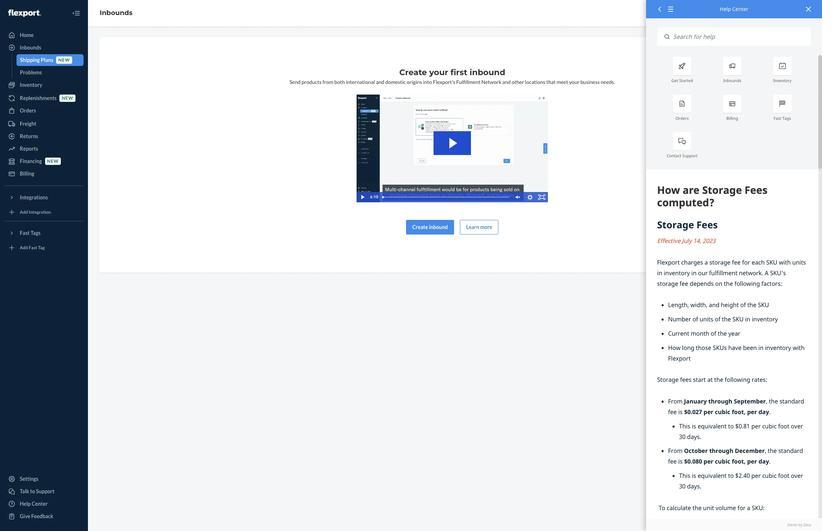 Task type: describe. For each thing, give the bounding box(es) containing it.
fulfillment
[[457, 79, 481, 85]]

0 horizontal spatial inbounds link
[[4, 42, 84, 54]]

0 vertical spatial fast tags
[[774, 115, 792, 121]]

reports
[[20, 146, 38, 152]]

1 horizontal spatial billing
[[727, 115, 739, 121]]

0 horizontal spatial inventory
[[20, 82, 42, 88]]

learn
[[467, 224, 480, 230]]

fast inside "add fast tag" link
[[29, 245, 37, 251]]

1 vertical spatial help
[[20, 501, 31, 507]]

flexport's
[[433, 79, 456, 85]]

tag
[[38, 245, 45, 251]]

both
[[335, 79, 345, 85]]

returns link
[[4, 131, 84, 142]]

1 horizontal spatial center
[[733, 6, 749, 12]]

that
[[547, 79, 556, 85]]

1 vertical spatial help center
[[20, 501, 48, 507]]

tags inside dropdown button
[[31, 230, 41, 236]]

home
[[20, 32, 34, 38]]

add integration link
[[4, 207, 84, 218]]

shipping
[[20, 57, 40, 63]]

needs.
[[601, 79, 616, 85]]

billing inside 'link'
[[20, 171, 34, 177]]

billing link
[[4, 168, 84, 180]]

elevio by dixa link
[[658, 523, 812, 528]]

give feedback button
[[4, 511, 84, 523]]

by
[[799, 523, 803, 528]]

add integration
[[20, 210, 51, 215]]

origins
[[407, 79, 422, 85]]

integrations button
[[4, 192, 84, 204]]

more
[[481, 224, 493, 230]]

learn more button
[[460, 220, 499, 235]]

contact
[[667, 153, 682, 158]]

into
[[423, 79, 432, 85]]

locations
[[525, 79, 546, 85]]

1 horizontal spatial help center
[[720, 6, 749, 12]]

returns
[[20, 133, 38, 139]]

0 horizontal spatial inbounds
[[20, 44, 41, 51]]

send
[[290, 79, 301, 85]]

integrations
[[20, 194, 48, 201]]

0 vertical spatial inbounds link
[[100, 9, 133, 17]]

plans
[[41, 57, 53, 63]]

video element
[[357, 95, 548, 202]]

international
[[346, 79, 375, 85]]

domestic
[[386, 79, 406, 85]]

freight link
[[4, 118, 84, 130]]

2 vertical spatial inbounds
[[724, 78, 742, 83]]

create for your
[[400, 67, 427, 77]]

meet
[[557, 79, 569, 85]]

orders link
[[4, 105, 84, 117]]

give
[[20, 514, 30, 520]]

first
[[451, 67, 468, 77]]

0 horizontal spatial your
[[430, 67, 449, 77]]

financing
[[20, 158, 42, 164]]

add fast tag link
[[4, 242, 84, 254]]

close navigation image
[[72, 9, 81, 18]]

shipping plans
[[20, 57, 53, 63]]

0 vertical spatial support
[[683, 153, 698, 158]]

1 horizontal spatial your
[[570, 79, 580, 85]]

1 and from the left
[[376, 79, 385, 85]]

started
[[680, 78, 694, 83]]

replenishments
[[20, 95, 57, 101]]

1 horizontal spatial tags
[[783, 115, 792, 121]]

settings
[[20, 476, 38, 482]]

give feedback
[[20, 514, 53, 520]]



Task type: vqa. For each thing, say whether or not it's contained in the screenshot.
help center button
no



Task type: locate. For each thing, give the bounding box(es) containing it.
0 horizontal spatial inbound
[[429, 224, 448, 230]]

0 horizontal spatial and
[[376, 79, 385, 85]]

0 horizontal spatial orders
[[20, 107, 36, 114]]

0 vertical spatial fast
[[774, 115, 782, 121]]

inbound
[[470, 67, 506, 77], [429, 224, 448, 230]]

0 vertical spatial orders
[[20, 107, 36, 114]]

0 vertical spatial inbounds
[[100, 9, 133, 17]]

problems link
[[16, 67, 84, 78]]

settings link
[[4, 474, 84, 485]]

1 vertical spatial center
[[32, 501, 48, 507]]

your up the flexport's
[[430, 67, 449, 77]]

0 horizontal spatial fast tags
[[20, 230, 41, 236]]

get
[[672, 78, 679, 83]]

talk to support
[[20, 489, 55, 495]]

video thumbnail image
[[357, 95, 548, 202], [357, 95, 548, 202]]

1 vertical spatial inbounds link
[[4, 42, 84, 54]]

1 vertical spatial your
[[570, 79, 580, 85]]

1 vertical spatial new
[[62, 96, 73, 101]]

1 vertical spatial inbounds
[[20, 44, 41, 51]]

add left integration
[[20, 210, 28, 215]]

add for add integration
[[20, 210, 28, 215]]

1 vertical spatial support
[[36, 489, 55, 495]]

new for replenishments
[[62, 96, 73, 101]]

your
[[430, 67, 449, 77], [570, 79, 580, 85]]

0 horizontal spatial help center
[[20, 501, 48, 507]]

other
[[512, 79, 525, 85]]

1 vertical spatial fast
[[20, 230, 30, 236]]

1 horizontal spatial fast tags
[[774, 115, 792, 121]]

fast tags inside dropdown button
[[20, 230, 41, 236]]

elevio
[[788, 523, 798, 528]]

inbound up network
[[470, 67, 506, 77]]

inbound inside button
[[429, 224, 448, 230]]

0 horizontal spatial center
[[32, 501, 48, 507]]

add inside add integration link
[[20, 210, 28, 215]]

help
[[720, 6, 732, 12], [20, 501, 31, 507]]

1 horizontal spatial inventory
[[774, 78, 792, 83]]

0 vertical spatial help
[[720, 6, 732, 12]]

problems
[[20, 69, 42, 76]]

inbounds
[[100, 9, 133, 17], [20, 44, 41, 51], [724, 78, 742, 83]]

create for inbound
[[413, 224, 428, 230]]

Search search field
[[670, 28, 812, 46]]

center
[[733, 6, 749, 12], [32, 501, 48, 507]]

2 horizontal spatial inbounds
[[724, 78, 742, 83]]

network
[[482, 79, 502, 85]]

1 horizontal spatial orders
[[676, 115, 689, 121]]

and
[[376, 79, 385, 85], [503, 79, 511, 85]]

1 vertical spatial orders
[[676, 115, 689, 121]]

add
[[20, 210, 28, 215], [20, 245, 28, 251]]

0 vertical spatial add
[[20, 210, 28, 215]]

2 vertical spatial fast
[[29, 245, 37, 251]]

center up search search box
[[733, 6, 749, 12]]

1 horizontal spatial inbounds link
[[100, 9, 133, 17]]

support
[[683, 153, 698, 158], [36, 489, 55, 495]]

help center link
[[4, 498, 84, 510]]

add inside "add fast tag" link
[[20, 245, 28, 251]]

feedback
[[31, 514, 53, 520]]

create inbound
[[413, 224, 448, 230]]

0 vertical spatial center
[[733, 6, 749, 12]]

create your first inbound send products from both international and domestic origins into flexport's fulfillment network and other locations that meet your business needs.
[[290, 67, 616, 85]]

and left domestic
[[376, 79, 385, 85]]

from
[[323, 79, 334, 85]]

0 vertical spatial billing
[[727, 115, 739, 121]]

talk
[[20, 489, 29, 495]]

1 vertical spatial tags
[[31, 230, 41, 236]]

elevio by dixa
[[788, 523, 812, 528]]

1 vertical spatial inbound
[[429, 224, 448, 230]]

1 vertical spatial billing
[[20, 171, 34, 177]]

0 vertical spatial help center
[[720, 6, 749, 12]]

fast inside fast tags dropdown button
[[20, 230, 30, 236]]

0 vertical spatial new
[[58, 57, 70, 63]]

center down talk to support
[[32, 501, 48, 507]]

your right 'meet'
[[570, 79, 580, 85]]

support right contact
[[683, 153, 698, 158]]

1 vertical spatial add
[[20, 245, 28, 251]]

help up search search box
[[720, 6, 732, 12]]

products
[[302, 79, 322, 85]]

business
[[581, 79, 600, 85]]

create inbound button
[[406, 220, 454, 235]]

add fast tag
[[20, 245, 45, 251]]

new up orders link
[[62, 96, 73, 101]]

help center up search search box
[[720, 6, 749, 12]]

fast tags button
[[4, 227, 84, 239]]

inbound inside create your first inbound send products from both international and domestic origins into flexport's fulfillment network and other locations that meet your business needs.
[[470, 67, 506, 77]]

and left other
[[503, 79, 511, 85]]

tags
[[783, 115, 792, 121], [31, 230, 41, 236]]

0 vertical spatial tags
[[783, 115, 792, 121]]

2 add from the top
[[20, 245, 28, 251]]

2 vertical spatial new
[[47, 159, 59, 164]]

0 horizontal spatial tags
[[31, 230, 41, 236]]

create inside create your first inbound send products from both international and domestic origins into flexport's fulfillment network and other locations that meet your business needs.
[[400, 67, 427, 77]]

freight
[[20, 121, 36, 127]]

new for financing
[[47, 159, 59, 164]]

integration
[[29, 210, 51, 215]]

0 horizontal spatial help
[[20, 501, 31, 507]]

create inside button
[[413, 224, 428, 230]]

get started
[[672, 78, 694, 83]]

help up give
[[20, 501, 31, 507]]

2 and from the left
[[503, 79, 511, 85]]

contact support
[[667, 153, 698, 158]]

0 vertical spatial your
[[430, 67, 449, 77]]

help center
[[720, 6, 749, 12], [20, 501, 48, 507]]

0 vertical spatial create
[[400, 67, 427, 77]]

0 horizontal spatial support
[[36, 489, 55, 495]]

reports link
[[4, 143, 84, 155]]

inventory
[[774, 78, 792, 83], [20, 82, 42, 88]]

inventory link
[[4, 79, 84, 91]]

1 horizontal spatial support
[[683, 153, 698, 158]]

0 vertical spatial inbound
[[470, 67, 506, 77]]

orders inside orders link
[[20, 107, 36, 114]]

flexport logo image
[[8, 9, 41, 17]]

1 horizontal spatial inbounds
[[100, 9, 133, 17]]

new down reports link
[[47, 159, 59, 164]]

learn more
[[467, 224, 493, 230]]

1 horizontal spatial help
[[720, 6, 732, 12]]

fast
[[774, 115, 782, 121], [20, 230, 30, 236], [29, 245, 37, 251]]

orders
[[20, 107, 36, 114], [676, 115, 689, 121]]

0 horizontal spatial billing
[[20, 171, 34, 177]]

1 vertical spatial fast tags
[[20, 230, 41, 236]]

to
[[30, 489, 35, 495]]

1 vertical spatial create
[[413, 224, 428, 230]]

support down the settings link
[[36, 489, 55, 495]]

home link
[[4, 29, 84, 41]]

inbound left learn
[[429, 224, 448, 230]]

create
[[400, 67, 427, 77], [413, 224, 428, 230]]

billing
[[727, 115, 739, 121], [20, 171, 34, 177]]

help center down to
[[20, 501, 48, 507]]

add for add fast tag
[[20, 245, 28, 251]]

fast tags
[[774, 115, 792, 121], [20, 230, 41, 236]]

talk to support button
[[4, 486, 84, 498]]

new for shipping plans
[[58, 57, 70, 63]]

1 horizontal spatial inbound
[[470, 67, 506, 77]]

new
[[58, 57, 70, 63], [62, 96, 73, 101], [47, 159, 59, 164]]

inbounds link
[[100, 9, 133, 17], [4, 42, 84, 54]]

new right plans
[[58, 57, 70, 63]]

add left tag
[[20, 245, 28, 251]]

dixa
[[804, 523, 812, 528]]

support inside talk to support 'button'
[[36, 489, 55, 495]]

1 add from the top
[[20, 210, 28, 215]]

1 horizontal spatial and
[[503, 79, 511, 85]]



